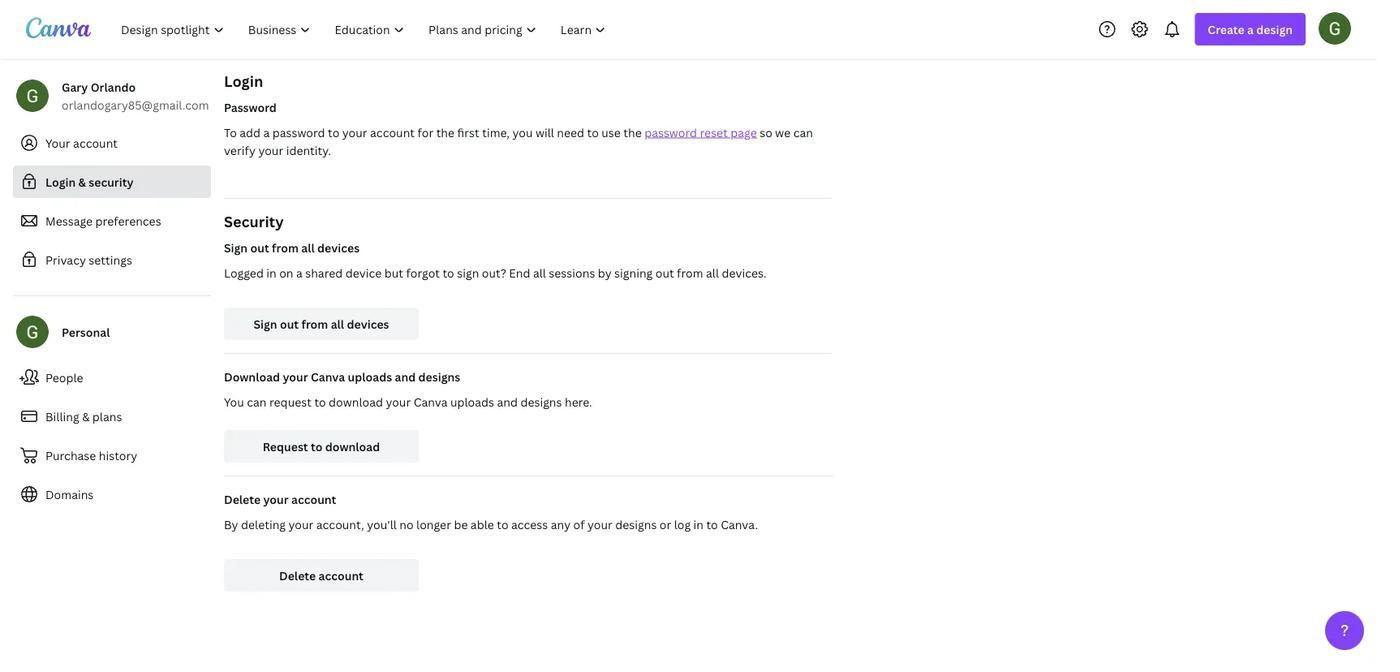 Task type: locate. For each thing, give the bounding box(es) containing it.
1 horizontal spatial sign
[[254, 316, 277, 332]]

by deleting your account, you'll no longer be able to access any of your designs or log in to canva.
[[224, 517, 758, 532]]

& left security
[[78, 174, 86, 190]]

0 vertical spatial and
[[395, 369, 416, 384]]

sign out from all devices up on
[[224, 240, 360, 255]]

0 vertical spatial canva
[[311, 369, 345, 384]]

login & security
[[45, 174, 134, 190]]

1 vertical spatial can
[[247, 394, 267, 410]]

delete inside button
[[279, 568, 316, 583]]

1 vertical spatial in
[[694, 517, 704, 532]]

&
[[78, 174, 86, 190], [82, 409, 90, 424]]

uploads
[[348, 369, 392, 384], [451, 394, 495, 410]]

1 vertical spatial sign
[[254, 316, 277, 332]]

the right use
[[624, 125, 642, 140]]

0 vertical spatial out
[[250, 240, 269, 255]]

access
[[512, 517, 548, 532]]

preferences
[[95, 213, 161, 229]]

0 horizontal spatial in
[[267, 265, 277, 281]]

out down on
[[280, 316, 299, 332]]

2 vertical spatial out
[[280, 316, 299, 332]]

sign out from all devices inside sign out from all devices "button"
[[254, 316, 389, 332]]

and left here.
[[497, 394, 518, 410]]

verify
[[224, 143, 256, 158]]

0 vertical spatial from
[[272, 240, 299, 255]]

sign out from all devices button
[[224, 308, 419, 340]]

your up the deleting
[[263, 492, 289, 507]]

login
[[224, 71, 263, 91], [45, 174, 76, 190]]

no
[[400, 517, 414, 532]]

0 vertical spatial sign
[[224, 240, 248, 255]]

0 vertical spatial login
[[224, 71, 263, 91]]

all left 'devices.'
[[706, 265, 719, 281]]

1 horizontal spatial from
[[302, 316, 328, 332]]

1 horizontal spatial delete
[[279, 568, 316, 583]]

1 vertical spatial delete
[[279, 568, 316, 583]]

2 horizontal spatial from
[[677, 265, 704, 281]]

2 the from the left
[[624, 125, 642, 140]]

in left on
[[267, 265, 277, 281]]

purchase history link
[[13, 439, 211, 472]]

request
[[263, 439, 308, 454]]

from left 'devices.'
[[677, 265, 704, 281]]

devices up the shared
[[317, 240, 360, 255]]

1 vertical spatial &
[[82, 409, 90, 424]]

logged
[[224, 265, 264, 281]]

billing
[[45, 409, 79, 424]]

so
[[760, 125, 773, 140]]

login down your
[[45, 174, 76, 190]]

password
[[224, 99, 277, 115]]

canva
[[311, 369, 345, 384], [414, 394, 448, 410]]

end
[[509, 265, 531, 281]]

password reset page link
[[645, 125, 757, 140]]

1 vertical spatial and
[[497, 394, 518, 410]]

message preferences link
[[13, 205, 211, 237]]

1 horizontal spatial the
[[624, 125, 642, 140]]

1 horizontal spatial uploads
[[451, 394, 495, 410]]

designs
[[419, 369, 461, 384], [521, 394, 562, 410], [616, 517, 657, 532]]

& inside "link"
[[78, 174, 86, 190]]

privacy settings link
[[13, 244, 211, 276]]

signing
[[615, 265, 653, 281]]

out down security
[[250, 240, 269, 255]]

will
[[536, 125, 555, 140]]

0 vertical spatial can
[[794, 125, 814, 140]]

device
[[346, 265, 382, 281]]

sign up logged
[[224, 240, 248, 255]]

orlandogary85@gmail.com
[[62, 97, 209, 112]]

1 horizontal spatial can
[[794, 125, 814, 140]]

1 password from the left
[[273, 125, 325, 140]]

longer
[[417, 517, 451, 532]]

people
[[45, 370, 83, 385]]

plans
[[92, 409, 122, 424]]

0 horizontal spatial sign
[[224, 240, 248, 255]]

time,
[[483, 125, 510, 140]]

the
[[437, 125, 455, 140], [624, 125, 642, 140]]

1 horizontal spatial designs
[[521, 394, 562, 410]]

devices down device
[[347, 316, 389, 332]]

from up on
[[272, 240, 299, 255]]

0 horizontal spatial password
[[273, 125, 325, 140]]

1 horizontal spatial out
[[280, 316, 299, 332]]

a left design
[[1248, 22, 1255, 37]]

designs left "or"
[[616, 517, 657, 532]]

and up you can request to download your canva uploads and designs here.
[[395, 369, 416, 384]]

to
[[224, 125, 237, 140]]

in right log
[[694, 517, 704, 532]]

0 vertical spatial &
[[78, 174, 86, 190]]

from down the shared
[[302, 316, 328, 332]]

all down the shared
[[331, 316, 344, 332]]

design
[[1257, 22, 1294, 37]]

create
[[1209, 22, 1245, 37]]

login inside "link"
[[45, 174, 76, 190]]

to
[[328, 125, 340, 140], [587, 125, 599, 140], [443, 265, 455, 281], [315, 394, 326, 410], [311, 439, 323, 454], [497, 517, 509, 532], [707, 517, 718, 532]]

& left plans
[[82, 409, 90, 424]]

your down add
[[259, 143, 284, 158]]

1 vertical spatial canva
[[414, 394, 448, 410]]

in
[[267, 265, 277, 281], [694, 517, 704, 532]]

1 vertical spatial a
[[264, 125, 270, 140]]

2 vertical spatial from
[[302, 316, 328, 332]]

a
[[1248, 22, 1255, 37], [264, 125, 270, 140], [296, 265, 303, 281]]

1 vertical spatial sign out from all devices
[[254, 316, 389, 332]]

0 horizontal spatial delete
[[224, 492, 261, 507]]

sign out from all devices down the shared
[[254, 316, 389, 332]]

message
[[45, 213, 93, 229]]

2 vertical spatial designs
[[616, 517, 657, 532]]

0 horizontal spatial a
[[264, 125, 270, 140]]

delete
[[224, 492, 261, 507], [279, 568, 316, 583]]

& for billing
[[82, 409, 90, 424]]

0 vertical spatial delete
[[224, 492, 261, 507]]

0 vertical spatial a
[[1248, 22, 1255, 37]]

request to download
[[263, 439, 380, 454]]

a right add
[[264, 125, 270, 140]]

devices
[[317, 240, 360, 255], [347, 316, 389, 332]]

1 horizontal spatial password
[[645, 125, 698, 140]]

delete account
[[279, 568, 364, 583]]

1 horizontal spatial canva
[[414, 394, 448, 410]]

the right for
[[437, 125, 455, 140]]

out right signing
[[656, 265, 675, 281]]

create a design button
[[1196, 13, 1307, 45]]

a right on
[[296, 265, 303, 281]]

able
[[471, 517, 494, 532]]

0 vertical spatial download
[[329, 394, 383, 410]]

0 horizontal spatial and
[[395, 369, 416, 384]]

page
[[731, 125, 757, 140]]

can right we
[[794, 125, 814, 140]]

use
[[602, 125, 621, 140]]

all up the shared
[[301, 240, 315, 255]]

can right you
[[247, 394, 267, 410]]

shared
[[305, 265, 343, 281]]

1 horizontal spatial a
[[296, 265, 303, 281]]

1 vertical spatial login
[[45, 174, 76, 190]]

domains
[[45, 487, 94, 502]]

1 vertical spatial out
[[656, 265, 675, 281]]

0 vertical spatial uploads
[[348, 369, 392, 384]]

identity.
[[286, 143, 331, 158]]

0 horizontal spatial designs
[[419, 369, 461, 384]]

password
[[273, 125, 325, 140], [645, 125, 698, 140]]

password left reset
[[645, 125, 698, 140]]

from
[[272, 240, 299, 255], [677, 265, 704, 281], [302, 316, 328, 332]]

out
[[250, 240, 269, 255], [656, 265, 675, 281], [280, 316, 299, 332]]

0 horizontal spatial canva
[[311, 369, 345, 384]]

delete for delete account
[[279, 568, 316, 583]]

download down download your canva uploads and designs
[[329, 394, 383, 410]]

1 vertical spatial download
[[325, 439, 380, 454]]

1 vertical spatial devices
[[347, 316, 389, 332]]

login for login & security
[[45, 174, 76, 190]]

account down account,
[[319, 568, 364, 583]]

2 vertical spatial a
[[296, 265, 303, 281]]

0 horizontal spatial the
[[437, 125, 455, 140]]

1 horizontal spatial login
[[224, 71, 263, 91]]

1 the from the left
[[437, 125, 455, 140]]

download right request
[[325, 439, 380, 454]]

by
[[224, 517, 238, 532]]

2 horizontal spatial a
[[1248, 22, 1255, 37]]

devices inside "button"
[[347, 316, 389, 332]]

and
[[395, 369, 416, 384], [497, 394, 518, 410]]

1 vertical spatial from
[[677, 265, 704, 281]]

account
[[370, 125, 415, 140], [73, 135, 118, 151], [292, 492, 337, 507], [319, 568, 364, 583]]

sign inside "button"
[[254, 316, 277, 332]]

0 horizontal spatial login
[[45, 174, 76, 190]]

for
[[418, 125, 434, 140]]

account inside button
[[319, 568, 364, 583]]

designs up you can request to download your canva uploads and designs here.
[[419, 369, 461, 384]]

password up identity.
[[273, 125, 325, 140]]

sign up download
[[254, 316, 277, 332]]

your
[[342, 125, 368, 140], [259, 143, 284, 158], [283, 369, 308, 384], [386, 394, 411, 410], [263, 492, 289, 507], [289, 517, 314, 532], [588, 517, 613, 532]]

your account link
[[13, 127, 211, 159]]

delete down the deleting
[[279, 568, 316, 583]]

sign
[[224, 240, 248, 255], [254, 316, 277, 332]]

0 vertical spatial designs
[[419, 369, 461, 384]]

login up password
[[224, 71, 263, 91]]

delete up by
[[224, 492, 261, 507]]

security
[[89, 174, 134, 190]]

need
[[557, 125, 585, 140]]

gary
[[62, 79, 88, 95]]

designs left here.
[[521, 394, 562, 410]]



Task type: vqa. For each thing, say whether or not it's contained in the screenshot.
all
yes



Task type: describe. For each thing, give the bounding box(es) containing it.
your right of
[[588, 517, 613, 532]]

create a design
[[1209, 22, 1294, 37]]

to add a password to your account for the first time, you will need to use the password reset page
[[224, 125, 757, 140]]

0 horizontal spatial uploads
[[348, 369, 392, 384]]

2 password from the left
[[645, 125, 698, 140]]

account,
[[317, 517, 364, 532]]

a inside dropdown button
[[1248, 22, 1255, 37]]

login for login
[[224, 71, 263, 91]]

domains link
[[13, 478, 211, 511]]

2 horizontal spatial designs
[[616, 517, 657, 532]]

1 horizontal spatial and
[[497, 394, 518, 410]]

history
[[99, 448, 137, 463]]

delete your account
[[224, 492, 337, 507]]

forgot
[[406, 265, 440, 281]]

gary orlando orlandogary85@gmail.com
[[62, 79, 209, 112]]

1 vertical spatial uploads
[[451, 394, 495, 410]]

you'll
[[367, 517, 397, 532]]

all inside "button"
[[331, 316, 344, 332]]

your down 'delete your account'
[[289, 517, 314, 532]]

deleting
[[241, 517, 286, 532]]

privacy
[[45, 252, 86, 268]]

you
[[224, 394, 244, 410]]

or
[[660, 517, 672, 532]]

0 vertical spatial sign out from all devices
[[224, 240, 360, 255]]

from inside "button"
[[302, 316, 328, 332]]

reset
[[700, 125, 728, 140]]

to inside button
[[311, 439, 323, 454]]

account left for
[[370, 125, 415, 140]]

account up account,
[[292, 492, 337, 507]]

security
[[224, 212, 284, 231]]

all right end
[[533, 265, 546, 281]]

1 vertical spatial designs
[[521, 394, 562, 410]]

be
[[454, 517, 468, 532]]

log
[[675, 517, 691, 532]]

first
[[458, 125, 480, 140]]

0 vertical spatial devices
[[317, 240, 360, 255]]

top level navigation element
[[110, 13, 620, 45]]

devices.
[[722, 265, 767, 281]]

your account
[[45, 135, 118, 151]]

orlando
[[91, 79, 136, 95]]

here.
[[565, 394, 593, 410]]

billing & plans
[[45, 409, 122, 424]]

we
[[776, 125, 791, 140]]

your inside so we can verify your identity.
[[259, 143, 284, 158]]

gary orlando image
[[1320, 12, 1352, 44]]

0 vertical spatial in
[[267, 265, 277, 281]]

your
[[45, 135, 70, 151]]

you can request to download your canva uploads and designs here.
[[224, 394, 593, 410]]

0 horizontal spatial out
[[250, 240, 269, 255]]

delete account button
[[224, 559, 419, 592]]

account right your
[[73, 135, 118, 151]]

download
[[224, 369, 280, 384]]

request to download button
[[224, 430, 419, 463]]

login & security link
[[13, 166, 211, 198]]

download inside button
[[325, 439, 380, 454]]

people link
[[13, 361, 211, 394]]

1 horizontal spatial in
[[694, 517, 704, 532]]

out inside "button"
[[280, 316, 299, 332]]

on
[[279, 265, 294, 281]]

can inside so we can verify your identity.
[[794, 125, 814, 140]]

personal
[[62, 324, 110, 340]]

sessions
[[549, 265, 595, 281]]

your left for
[[342, 125, 368, 140]]

billing & plans link
[[13, 400, 211, 433]]

0 horizontal spatial from
[[272, 240, 299, 255]]

but
[[385, 265, 404, 281]]

by
[[598, 265, 612, 281]]

any
[[551, 517, 571, 532]]

delete for delete your account
[[224, 492, 261, 507]]

out?
[[482, 265, 507, 281]]

you
[[513, 125, 533, 140]]

message preferences
[[45, 213, 161, 229]]

download your canva uploads and designs
[[224, 369, 461, 384]]

so we can verify your identity.
[[224, 125, 814, 158]]

of
[[574, 517, 585, 532]]

& for login
[[78, 174, 86, 190]]

canva.
[[721, 517, 758, 532]]

2 horizontal spatial out
[[656, 265, 675, 281]]

privacy settings
[[45, 252, 132, 268]]

purchase
[[45, 448, 96, 463]]

your down download your canva uploads and designs
[[386, 394, 411, 410]]

purchase history
[[45, 448, 137, 463]]

0 horizontal spatial can
[[247, 394, 267, 410]]

logged in on a shared device but forgot to sign out? end all sessions by signing out from all devices.
[[224, 265, 767, 281]]

add
[[240, 125, 261, 140]]

settings
[[89, 252, 132, 268]]

sign
[[457, 265, 479, 281]]

your up request
[[283, 369, 308, 384]]

request
[[270, 394, 312, 410]]



